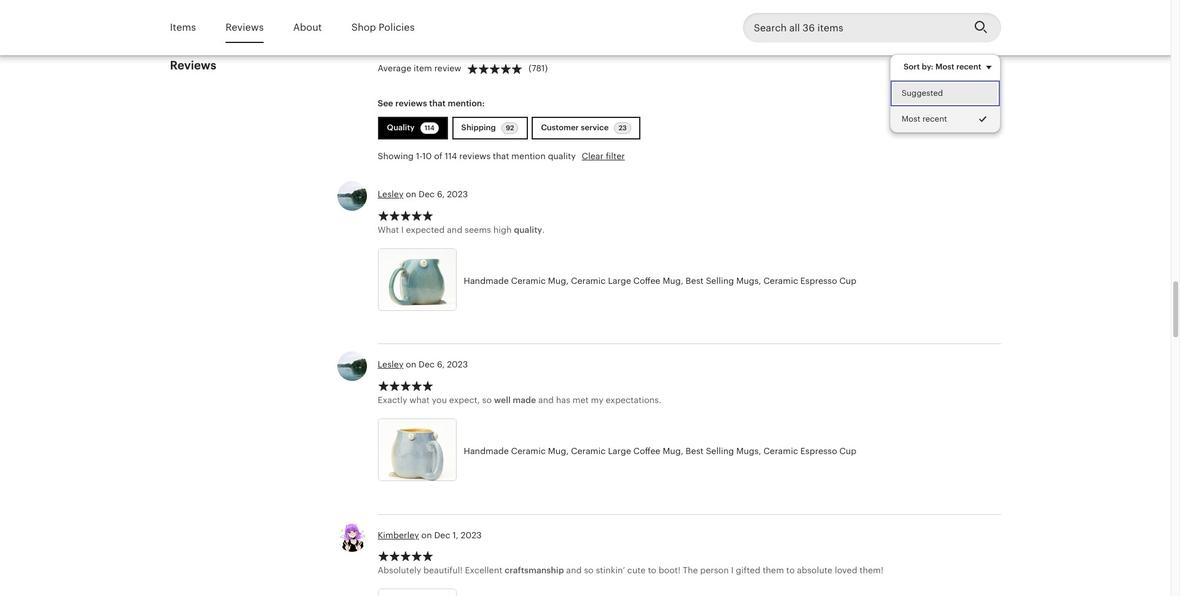 Task type: describe. For each thing, give the bounding box(es) containing it.
them
[[763, 566, 784, 575]]

average item review
[[378, 63, 461, 73]]

6 oz handmade ceramic espresso cups , coffee lover gift for him/her image
[[378, 589, 456, 596]]

0 vertical spatial i
[[401, 225, 404, 235]]

kimberley
[[378, 530, 419, 540]]

showing
[[378, 151, 414, 161]]

most recent button
[[891, 106, 1000, 132]]

shipping
[[461, 123, 498, 132]]

selling for what i expected and seems high quality .
[[706, 276, 734, 286]]

has
[[556, 395, 570, 405]]

loved
[[835, 566, 857, 575]]

0 vertical spatial reviews
[[226, 21, 264, 33]]

handmade ceramic mug, ceramic large coffee mug, best selling mugs, ceramic espresso cup link for what i expected and seems high quality .
[[378, 248, 863, 314]]

2 to from the left
[[786, 566, 795, 575]]

most recent
[[902, 114, 948, 124]]

expect,
[[449, 395, 480, 405]]

see
[[378, 98, 393, 108]]

average
[[378, 63, 411, 73]]

1 vertical spatial i
[[731, 566, 734, 575]]

boot!
[[659, 566, 681, 575]]

1 vertical spatial that
[[493, 151, 509, 161]]

lesley on dec 6, 2023 for you
[[378, 360, 468, 370]]

the
[[683, 566, 698, 575]]

1 vertical spatial reviews
[[170, 59, 216, 72]]

kimberley on dec 1, 2023
[[378, 530, 482, 540]]

0 vertical spatial 114
[[425, 124, 435, 132]]

best for .
[[686, 276, 704, 286]]

0 vertical spatial quality
[[548, 151, 576, 161]]

stinkin'
[[596, 566, 625, 575]]

about link
[[293, 13, 322, 42]]

sort by: most recent button
[[895, 54, 1005, 80]]

lesley link for what
[[378, 189, 404, 199]]

craftsmanship
[[505, 566, 564, 575]]

service
[[581, 123, 609, 132]]

1 to from the left
[[648, 566, 657, 575]]

0 vertical spatial reviews
[[395, 98, 427, 108]]

.
[[542, 225, 545, 235]]

mugs, for what i expected and seems high quality .
[[736, 276, 761, 286]]

gifted
[[736, 566, 761, 575]]

on for beautiful!
[[421, 530, 432, 540]]

handmade for seems
[[464, 276, 509, 286]]

absolutely beautiful! excellent craftsmanship and so stinkin' cute to boot! the person i gifted them to absolute loved them!
[[378, 566, 884, 575]]

what
[[378, 225, 399, 235]]

1 vertical spatial so
[[584, 566, 594, 575]]

10
[[422, 151, 432, 161]]

item
[[414, 63, 432, 73]]

recent inside button
[[923, 114, 948, 124]]

them!
[[860, 566, 884, 575]]

dec for expected
[[419, 189, 435, 199]]

1-
[[416, 151, 422, 161]]

policies
[[379, 21, 415, 33]]

0 horizontal spatial that
[[429, 98, 446, 108]]

seems
[[465, 225, 491, 235]]

on for i
[[406, 189, 416, 199]]

made
[[513, 395, 536, 405]]

expected
[[406, 225, 445, 235]]

suggested button
[[891, 80, 1000, 106]]

lesley link for exactly
[[378, 360, 404, 370]]

handmade ceramic mug, ceramic large coffee mug, best selling mugs, ceramic espresso cup link for exactly what you expect, so well made and has met my expectations.
[[378, 419, 863, 485]]

by:
[[922, 62, 934, 71]]

92
[[506, 124, 514, 132]]

0 horizontal spatial quality
[[514, 225, 542, 235]]

2023 for expected
[[447, 189, 468, 199]]

most inside popup button
[[936, 62, 955, 71]]

about
[[293, 21, 322, 33]]

absolutely
[[378, 566, 421, 575]]

absolute
[[797, 566, 833, 575]]

1 horizontal spatial and
[[538, 395, 554, 405]]

handmade for so
[[464, 446, 509, 456]]

best for and has met my expectations.
[[686, 446, 704, 456]]

customer service
[[541, 123, 611, 132]]

clear filter link
[[582, 151, 625, 161]]

mugs, for exactly what you expect, so well made and has met my expectations.
[[736, 446, 761, 456]]

filter
[[606, 151, 625, 161]]

of
[[434, 151, 442, 161]]

cup for and has met my expectations.
[[840, 446, 857, 456]]



Task type: locate. For each thing, give the bounding box(es) containing it.
handmade down seems
[[464, 276, 509, 286]]

1 mugs, from the top
[[736, 276, 761, 286]]

lesley on dec 6, 2023
[[378, 189, 468, 199], [378, 360, 468, 370]]

see reviews that mention:
[[378, 98, 485, 108]]

1 horizontal spatial reviews
[[226, 21, 264, 33]]

1 vertical spatial large
[[608, 446, 631, 456]]

1 vertical spatial handmade ceramic mug, ceramic large coffee mug, best selling mugs, ceramic espresso cup
[[464, 446, 857, 456]]

1 vertical spatial best
[[686, 446, 704, 456]]

clear
[[582, 151, 604, 161]]

most right by:
[[936, 62, 955, 71]]

114
[[425, 124, 435, 132], [445, 151, 457, 161]]

1 vertical spatial 6,
[[437, 360, 445, 370]]

large for and has met my expectations.
[[608, 446, 631, 456]]

0 vertical spatial selling
[[706, 276, 734, 286]]

lesley up 'what'
[[378, 189, 404, 199]]

coffee
[[633, 276, 661, 286], [633, 446, 661, 456]]

2 best from the top
[[686, 446, 704, 456]]

0 vertical spatial handmade ceramic mug, ceramic large coffee mug, best selling mugs, ceramic espresso cup link
[[378, 248, 863, 314]]

that
[[429, 98, 446, 108], [493, 151, 509, 161]]

2 vertical spatial dec
[[434, 530, 450, 540]]

1 vertical spatial on
[[406, 360, 416, 370]]

espresso for exactly what you expect, so well made and has met my expectations.
[[801, 446, 837, 456]]

cup
[[840, 276, 857, 286], [840, 446, 857, 456]]

1 horizontal spatial so
[[584, 566, 594, 575]]

lesley on dec 6, 2023 up expected
[[378, 189, 468, 199]]

review
[[434, 63, 461, 73]]

espresso for what i expected and seems high quality .
[[801, 276, 837, 286]]

lesley for exactly
[[378, 360, 404, 370]]

0 vertical spatial mugs,
[[736, 276, 761, 286]]

beautiful!
[[424, 566, 463, 575]]

and left seems
[[447, 225, 463, 235]]

lesley link up exactly
[[378, 360, 404, 370]]

2023 for you
[[447, 360, 468, 370]]

0 vertical spatial and
[[447, 225, 463, 235]]

1 vertical spatial 114
[[445, 151, 457, 161]]

cup for .
[[840, 276, 857, 286]]

i left 'gifted'
[[731, 566, 734, 575]]

lesley link
[[378, 189, 404, 199], [378, 360, 404, 370]]

reviews
[[395, 98, 427, 108], [459, 151, 491, 161]]

and left has
[[538, 395, 554, 405]]

what i expected and seems high quality .
[[378, 225, 545, 235]]

handmade ceramic mug, ceramic large coffee mug, best selling mugs, ceramic espresso cup for .
[[464, 276, 857, 286]]

1 vertical spatial quality
[[514, 225, 542, 235]]

customer
[[541, 123, 579, 132]]

so
[[482, 395, 492, 405], [584, 566, 594, 575]]

0 horizontal spatial recent
[[923, 114, 948, 124]]

1 vertical spatial recent
[[923, 114, 948, 124]]

0 vertical spatial lesley on dec 6, 2023
[[378, 189, 468, 199]]

items
[[170, 21, 196, 33]]

recent
[[956, 62, 981, 71], [923, 114, 948, 124]]

0 horizontal spatial i
[[401, 225, 404, 235]]

quality down customer
[[548, 151, 576, 161]]

shop policies link
[[351, 13, 415, 42]]

1 6, from the top
[[437, 189, 445, 199]]

on
[[406, 189, 416, 199], [406, 360, 416, 370], [421, 530, 432, 540]]

1 lesley on dec 6, 2023 from the top
[[378, 189, 468, 199]]

6, down of
[[437, 189, 445, 199]]

1 vertical spatial mugs,
[[736, 446, 761, 456]]

that left "mention"
[[493, 151, 509, 161]]

reviews link
[[226, 13, 264, 42]]

1 lesley from the top
[[378, 189, 404, 199]]

high
[[493, 225, 512, 235]]

reviews down shipping
[[459, 151, 491, 161]]

0 vertical spatial dec
[[419, 189, 435, 199]]

1 horizontal spatial quality
[[548, 151, 576, 161]]

to right cute
[[648, 566, 657, 575]]

and
[[447, 225, 463, 235], [538, 395, 554, 405], [566, 566, 582, 575]]

expectations.
[[606, 395, 662, 405]]

6, for you
[[437, 360, 445, 370]]

1 vertical spatial reviews
[[459, 151, 491, 161]]

2 lesley on dec 6, 2023 from the top
[[378, 360, 468, 370]]

1 best from the top
[[686, 276, 704, 286]]

0 vertical spatial lesley link
[[378, 189, 404, 199]]

1 vertical spatial handmade ceramic mug, ceramic large coffee mug, best selling mugs, ceramic espresso cup link
[[378, 419, 863, 485]]

to
[[648, 566, 657, 575], [786, 566, 795, 575]]

1 vertical spatial lesley
[[378, 360, 404, 370]]

what
[[410, 395, 430, 405]]

2 horizontal spatial and
[[566, 566, 582, 575]]

person
[[700, 566, 729, 575]]

cute
[[627, 566, 646, 575]]

1 handmade ceramic mug, ceramic large coffee mug, best selling mugs, ceramic espresso cup from the top
[[464, 276, 857, 286]]

0 horizontal spatial most
[[902, 114, 921, 124]]

114 down see reviews that mention:
[[425, 124, 435, 132]]

1 coffee from the top
[[633, 276, 661, 286]]

0 horizontal spatial to
[[648, 566, 657, 575]]

1 vertical spatial selling
[[706, 446, 734, 456]]

well
[[494, 395, 511, 405]]

0 vertical spatial 6,
[[437, 189, 445, 199]]

Search all 36 items text field
[[743, 13, 964, 42]]

lesley on dec 6, 2023 for expected
[[378, 189, 468, 199]]

1 lesley link from the top
[[378, 189, 404, 199]]

selling for exactly what you expect, so well made and has met my expectations.
[[706, 446, 734, 456]]

0 vertical spatial handmade
[[464, 276, 509, 286]]

1 vertical spatial 2023
[[447, 360, 468, 370]]

recent inside popup button
[[956, 62, 981, 71]]

1 vertical spatial handmade
[[464, 446, 509, 456]]

handmade ceramic mug, ceramic large coffee mug, best selling mugs, ceramic espresso cup link
[[378, 248, 863, 314], [378, 419, 863, 485]]

(781)
[[529, 63, 548, 73]]

mugs,
[[736, 276, 761, 286], [736, 446, 761, 456]]

1 vertical spatial lesley on dec 6, 2023
[[378, 360, 468, 370]]

0 horizontal spatial and
[[447, 225, 463, 235]]

0 vertical spatial cup
[[840, 276, 857, 286]]

6, up you
[[437, 360, 445, 370]]

ceramic
[[511, 276, 546, 286], [571, 276, 606, 286], [764, 276, 798, 286], [511, 446, 546, 456], [571, 446, 606, 456], [764, 446, 798, 456]]

so left "stinkin'"
[[584, 566, 594, 575]]

to right them
[[786, 566, 795, 575]]

0 vertical spatial 2023
[[447, 189, 468, 199]]

1 horizontal spatial reviews
[[459, 151, 491, 161]]

1 selling from the top
[[706, 276, 734, 286]]

0 horizontal spatial so
[[482, 395, 492, 405]]

1 horizontal spatial most
[[936, 62, 955, 71]]

2 handmade from the top
[[464, 446, 509, 456]]

1 vertical spatial most
[[902, 114, 921, 124]]

most down suggested
[[902, 114, 921, 124]]

dec for you
[[419, 360, 435, 370]]

my
[[591, 395, 604, 405]]

2 large from the top
[[608, 446, 631, 456]]

coffee for .
[[633, 276, 661, 286]]

2023 for excellent
[[461, 530, 482, 540]]

handmade ceramic mug, ceramic large coffee mug, best selling mugs, ceramic espresso cup
[[464, 276, 857, 286], [464, 446, 857, 456]]

mention
[[512, 151, 546, 161]]

showing 1-10 of 114 reviews that mention quality clear filter
[[378, 151, 625, 161]]

mug,
[[548, 276, 569, 286], [663, 276, 684, 286], [548, 446, 569, 456], [663, 446, 684, 456]]

1 vertical spatial espresso
[[801, 446, 837, 456]]

1 vertical spatial cup
[[840, 446, 857, 456]]

0 vertical spatial so
[[482, 395, 492, 405]]

1 horizontal spatial 114
[[445, 151, 457, 161]]

1 horizontal spatial i
[[731, 566, 734, 575]]

lesley on dec 6, 2023 up what
[[378, 360, 468, 370]]

dec left the '1,'
[[434, 530, 450, 540]]

2 coffee from the top
[[633, 446, 661, 456]]

6,
[[437, 189, 445, 199], [437, 360, 445, 370]]

0 vertical spatial handmade ceramic mug, ceramic large coffee mug, best selling mugs, ceramic espresso cup
[[464, 276, 857, 286]]

2 mugs, from the top
[[736, 446, 761, 456]]

i
[[401, 225, 404, 235], [731, 566, 734, 575]]

0 vertical spatial lesley
[[378, 189, 404, 199]]

shop
[[351, 21, 376, 33]]

excellent
[[465, 566, 502, 575]]

0 horizontal spatial 114
[[425, 124, 435, 132]]

6, for expected
[[437, 189, 445, 199]]

1 vertical spatial lesley link
[[378, 360, 404, 370]]

handmade down well
[[464, 446, 509, 456]]

quality
[[548, 151, 576, 161], [514, 225, 542, 235]]

23
[[619, 124, 627, 132]]

exactly what you expect, so well made and has met my expectations.
[[378, 395, 662, 405]]

large for .
[[608, 276, 631, 286]]

on up what
[[406, 360, 416, 370]]

1 cup from the top
[[840, 276, 857, 286]]

on for what
[[406, 360, 416, 370]]

that left mention:
[[429, 98, 446, 108]]

2023
[[447, 189, 468, 199], [447, 360, 468, 370], [461, 530, 482, 540]]

kimberley link
[[378, 530, 419, 540]]

0 horizontal spatial reviews
[[395, 98, 427, 108]]

1 horizontal spatial to
[[786, 566, 795, 575]]

best
[[686, 276, 704, 286], [686, 446, 704, 456]]

coffee for and has met my expectations.
[[633, 446, 661, 456]]

i right 'what'
[[401, 225, 404, 235]]

so left well
[[482, 395, 492, 405]]

dec up expected
[[419, 189, 435, 199]]

1,
[[453, 530, 459, 540]]

0 vertical spatial on
[[406, 189, 416, 199]]

0 vertical spatial coffee
[[633, 276, 661, 286]]

1 handmade from the top
[[464, 276, 509, 286]]

0 vertical spatial most
[[936, 62, 955, 71]]

reviews
[[226, 21, 264, 33], [170, 59, 216, 72]]

2 vertical spatial and
[[566, 566, 582, 575]]

2 vertical spatial 2023
[[461, 530, 482, 540]]

0 vertical spatial recent
[[956, 62, 981, 71]]

suggested
[[902, 88, 943, 98]]

2023 right the '1,'
[[461, 530, 482, 540]]

menu
[[890, 54, 1001, 133]]

2 lesley link from the top
[[378, 360, 404, 370]]

mention:
[[448, 98, 485, 108]]

handmade
[[464, 276, 509, 286], [464, 446, 509, 456]]

2 vertical spatial on
[[421, 530, 432, 540]]

0 vertical spatial that
[[429, 98, 446, 108]]

exactly
[[378, 395, 407, 405]]

1 horizontal spatial recent
[[956, 62, 981, 71]]

0 horizontal spatial reviews
[[170, 59, 216, 72]]

1 large from the top
[[608, 276, 631, 286]]

handmade ceramic mug, ceramic large coffee mug, best selling mugs, ceramic espresso cup for and has met my expectations.
[[464, 446, 857, 456]]

1 vertical spatial and
[[538, 395, 554, 405]]

dec
[[419, 189, 435, 199], [419, 360, 435, 370], [434, 530, 450, 540]]

espresso
[[801, 276, 837, 286], [801, 446, 837, 456]]

most
[[936, 62, 955, 71], [902, 114, 921, 124]]

shop policies
[[351, 21, 415, 33]]

2 lesley from the top
[[378, 360, 404, 370]]

on up expected
[[406, 189, 416, 199]]

2 handmade ceramic mug, ceramic large coffee mug, best selling mugs, ceramic espresso cup from the top
[[464, 446, 857, 456]]

2023 up what i expected and seems high quality .
[[447, 189, 468, 199]]

2 cup from the top
[[840, 446, 857, 456]]

dec up what
[[419, 360, 435, 370]]

quality right high
[[514, 225, 542, 235]]

sort
[[904, 62, 920, 71]]

menu containing suggested
[[890, 54, 1001, 133]]

on right the kimberley link
[[421, 530, 432, 540]]

lesley link up 'what'
[[378, 189, 404, 199]]

2 selling from the top
[[706, 446, 734, 456]]

0 vertical spatial large
[[608, 276, 631, 286]]

0 vertical spatial best
[[686, 276, 704, 286]]

lesley up exactly
[[378, 360, 404, 370]]

114 right of
[[445, 151, 457, 161]]

sort by: most recent
[[904, 62, 981, 71]]

recent down suggested button
[[923, 114, 948, 124]]

lesley for what
[[378, 189, 404, 199]]

and left "stinkin'"
[[566, 566, 582, 575]]

recent up suggested button
[[956, 62, 981, 71]]

you
[[432, 395, 447, 405]]

2023 up expect,
[[447, 360, 468, 370]]

1 espresso from the top
[[801, 276, 837, 286]]

selling
[[706, 276, 734, 286], [706, 446, 734, 456]]

2 handmade ceramic mug, ceramic large coffee mug, best selling mugs, ceramic espresso cup link from the top
[[378, 419, 863, 485]]

met
[[573, 395, 589, 405]]

1 vertical spatial coffee
[[633, 446, 661, 456]]

quality
[[387, 123, 417, 132]]

reviews right see
[[395, 98, 427, 108]]

most inside button
[[902, 114, 921, 124]]

1 handmade ceramic mug, ceramic large coffee mug, best selling mugs, ceramic espresso cup link from the top
[[378, 248, 863, 314]]

dec for excellent
[[434, 530, 450, 540]]

2 espresso from the top
[[801, 446, 837, 456]]

items link
[[170, 13, 196, 42]]

0 vertical spatial espresso
[[801, 276, 837, 286]]

1 vertical spatial dec
[[419, 360, 435, 370]]

2 6, from the top
[[437, 360, 445, 370]]

1 horizontal spatial that
[[493, 151, 509, 161]]



Task type: vqa. For each thing, say whether or not it's contained in the screenshot.
2nd Ornament from the left
no



